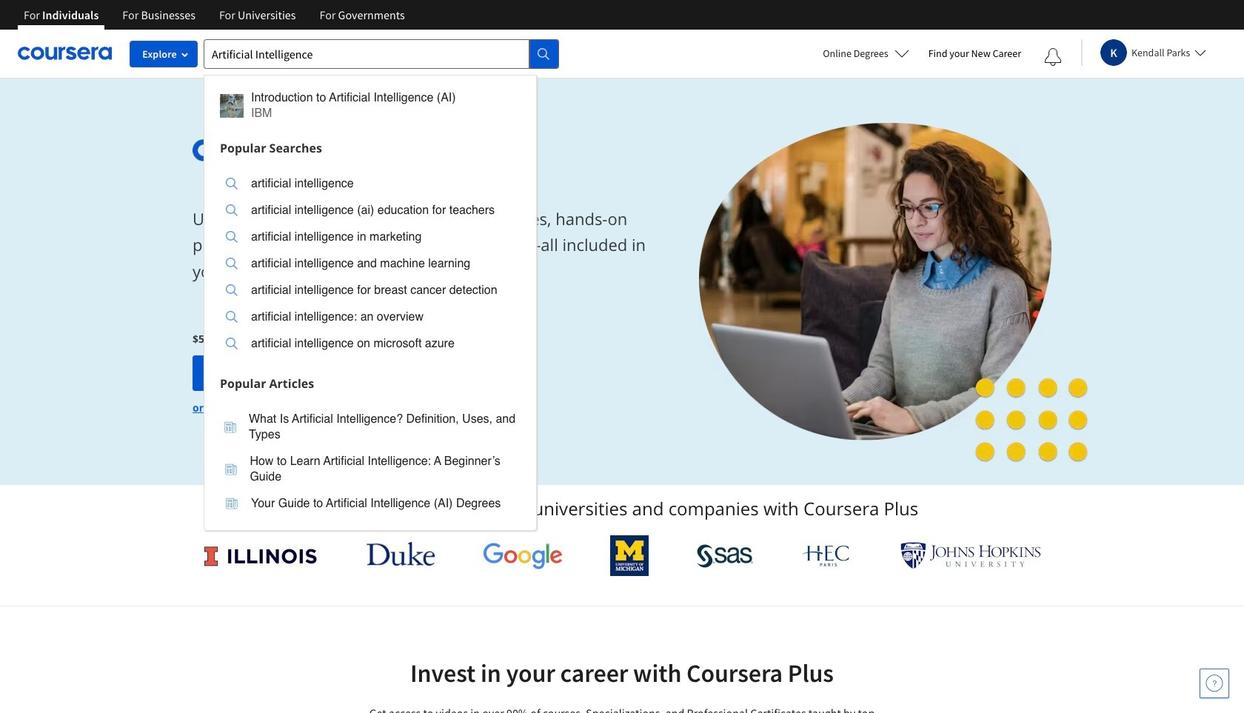 Task type: describe. For each thing, give the bounding box(es) containing it.
2 list box from the top
[[204, 397, 536, 530]]

coursera image
[[18, 42, 112, 65]]

banner navigation
[[12, 0, 417, 30]]

sas image
[[697, 544, 753, 568]]

1 list box from the top
[[204, 161, 536, 370]]



Task type: vqa. For each thing, say whether or not it's contained in the screenshot.
the Coursera Plus image
yes



Task type: locate. For each thing, give the bounding box(es) containing it.
0 vertical spatial list box
[[204, 161, 536, 370]]

help center image
[[1206, 675, 1224, 693]]

None search field
[[204, 39, 559, 531]]

hec paris image
[[801, 541, 853, 571]]

autocomplete results list box
[[204, 74, 537, 531]]

coursera plus image
[[193, 139, 418, 161]]

google image
[[483, 542, 563, 570]]

suggestion image image
[[220, 94, 244, 117], [226, 178, 238, 190], [226, 204, 238, 216], [226, 231, 238, 243], [226, 258, 238, 270], [226, 284, 238, 296], [226, 311, 238, 323], [226, 338, 238, 350], [225, 421, 237, 433], [225, 463, 237, 475], [226, 498, 238, 510]]

list box
[[204, 161, 536, 370], [204, 397, 536, 530]]

university of illinois at urbana-champaign image
[[203, 544, 319, 568]]

university of michigan image
[[611, 536, 649, 576]]

duke university image
[[366, 542, 435, 566]]

What do you want to learn? text field
[[204, 39, 530, 69]]

johns hopkins university image
[[901, 542, 1042, 570]]

1 vertical spatial list box
[[204, 397, 536, 530]]



